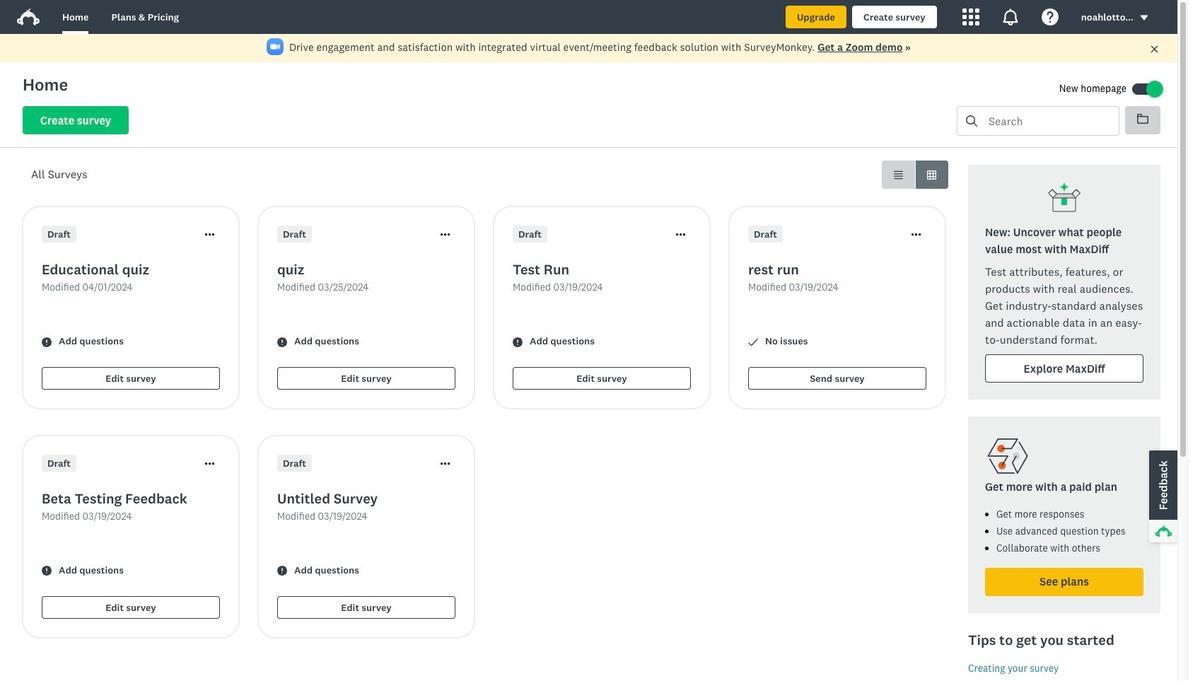 Task type: vqa. For each thing, say whether or not it's contained in the screenshot.
surveymonkey logo
no



Task type: locate. For each thing, give the bounding box(es) containing it.
dropdown arrow icon image
[[1140, 13, 1150, 23], [1141, 15, 1148, 20]]

folders image
[[1138, 114, 1149, 124]]

group
[[882, 161, 949, 189]]

brand logo image
[[17, 6, 40, 28], [17, 8, 40, 25]]

max diff icon image
[[1048, 182, 1082, 216]]

2 brand logo image from the top
[[17, 8, 40, 25]]

response based pricing icon image
[[986, 434, 1031, 479]]

1 brand logo image from the top
[[17, 6, 40, 28]]

warning image
[[42, 337, 52, 347], [277, 337, 287, 347], [513, 337, 523, 347], [42, 566, 52, 576], [277, 566, 287, 576]]

search image
[[966, 115, 978, 127], [966, 115, 978, 127]]

folders image
[[1138, 113, 1149, 125]]

help icon image
[[1042, 8, 1059, 25]]

products icon image
[[963, 8, 980, 25], [963, 8, 980, 25]]



Task type: describe. For each thing, give the bounding box(es) containing it.
x image
[[1150, 45, 1160, 54]]

Search text field
[[978, 107, 1119, 135]]

no issues image
[[749, 337, 758, 347]]

notification center icon image
[[1002, 8, 1019, 25]]



